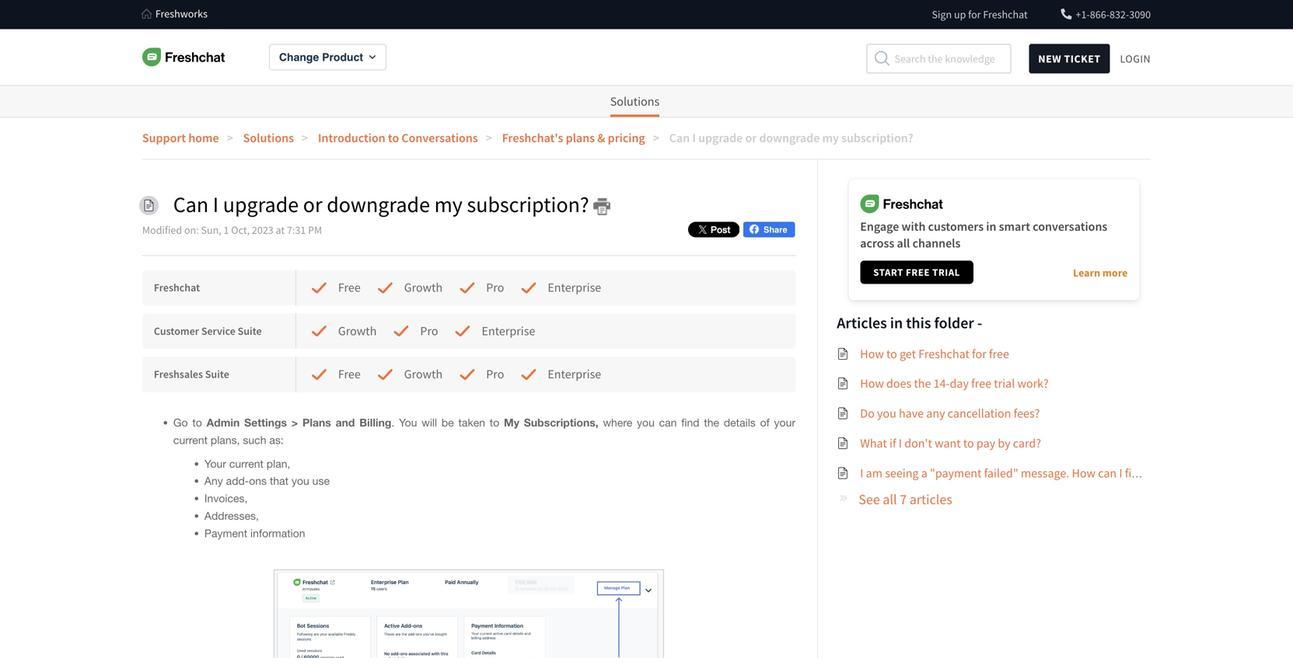 Task type: describe. For each thing, give the bounding box(es) containing it.
pro for freshchat
[[486, 280, 504, 295]]

does
[[887, 376, 912, 392]]

what if i don't want to pay by card? link
[[860, 436, 1041, 451]]

phone image
[[1061, 9, 1072, 19]]

enterprise for freshchat
[[548, 280, 601, 295]]

to left pay at the right of the page
[[963, 436, 974, 451]]

1 vertical spatial subscription?
[[467, 191, 589, 218]]

home
[[188, 130, 219, 146]]

find
[[681, 416, 700, 429]]

new ticket link
[[1029, 44, 1110, 74]]

1 vertical spatial for
[[972, 346, 987, 362]]

as:
[[269, 434, 284, 447]]

pay
[[977, 436, 996, 451]]

i am seeing a "payment failed" message. how can i fix this?
[[860, 466, 1164, 481]]

this?
[[1140, 466, 1164, 481]]

plans,
[[211, 434, 240, 447]]

can inside where you can find the details of your current plans, such as:
[[659, 416, 677, 429]]

how to get freshchat for free
[[860, 346, 1009, 362]]

up
[[954, 7, 966, 21]]

0 horizontal spatial freshchat
[[154, 281, 200, 295]]

&
[[597, 130, 605, 146]]

0 vertical spatial can
[[669, 130, 690, 146]]

i right if
[[899, 436, 902, 451]]

i am seeing a "payment failed" message. how can i fix this? link
[[860, 466, 1164, 481]]

1 horizontal spatial solutions link
[[610, 86, 660, 117]]

0 vertical spatial subscription?
[[842, 130, 914, 146]]

i right pricing
[[692, 130, 696, 146]]

you for where
[[637, 416, 655, 429]]

subscriptions,
[[524, 416, 599, 429]]

pricing
[[608, 130, 645, 146]]

any
[[204, 475, 223, 488]]

articles
[[910, 491, 953, 509]]

change product
[[279, 51, 363, 63]]

-
[[977, 313, 983, 333]]

learn more
[[1073, 266, 1128, 280]]

learn
[[1073, 266, 1101, 280]]

see all 7 articles
[[859, 491, 953, 509]]

at
[[276, 223, 285, 237]]

get
[[900, 346, 916, 362]]

modified on: sun, 1 oct, 2023 at  7:31 pm
[[142, 223, 322, 237]]

settings
[[244, 416, 287, 429]]

conversations
[[402, 130, 478, 146]]

to left the my
[[490, 416, 499, 429]]

you
[[399, 416, 417, 429]]

folder
[[934, 313, 974, 333]]

0 horizontal spatial suite
[[205, 368, 229, 382]]

to for how
[[887, 346, 897, 362]]

work?
[[1018, 376, 1049, 392]]

14-
[[934, 376, 950, 392]]

+1-
[[1076, 7, 1090, 21]]

1 vertical spatial all
[[883, 491, 897, 509]]

0 vertical spatial suite
[[238, 324, 262, 338]]

modified
[[142, 223, 182, 237]]

0 horizontal spatial my
[[434, 191, 463, 218]]

free for freshsales suite
[[338, 367, 361, 382]]

ticket
[[1064, 52, 1101, 66]]

introduction to conversations
[[318, 130, 478, 146]]

1 horizontal spatial upgrade
[[698, 130, 743, 146]]

solutions for the right solutions link
[[610, 94, 660, 109]]

freshchat for sign up for freshchat
[[983, 7, 1028, 21]]

freshchat's plans & pricing link
[[502, 130, 667, 146]]

866-
[[1090, 7, 1110, 21]]

engage
[[860, 219, 899, 234]]

.
[[392, 416, 395, 429]]

freshsales
[[154, 368, 203, 382]]

freshsales suite
[[154, 368, 229, 382]]

what
[[860, 436, 887, 451]]

admin
[[207, 416, 240, 429]]

free for day
[[971, 376, 992, 392]]

you inside your current plan, any add-ons that you use invoices, addresses, payment information
[[292, 475, 309, 488]]

new
[[1038, 52, 1062, 66]]

payment
[[204, 527, 247, 540]]

articles
[[837, 313, 887, 333]]

search image
[[875, 51, 890, 66]]

details
[[724, 416, 756, 429]]

of
[[760, 416, 770, 429]]

pm
[[308, 223, 322, 237]]

your current plan, any add-ons that you use invoices, addresses, payment information
[[204, 458, 330, 540]]

i left fix
[[1119, 466, 1123, 481]]

freshchat for how to get freshchat for free
[[919, 346, 970, 362]]

card?
[[1013, 436, 1041, 451]]

this
[[906, 313, 931, 333]]

introduction to conversations link
[[318, 130, 500, 146]]

on:
[[184, 223, 199, 237]]

addresses,
[[204, 510, 259, 523]]

will
[[422, 416, 437, 429]]

fix
[[1125, 466, 1137, 481]]

am
[[866, 466, 883, 481]]

failed"
[[984, 466, 1019, 481]]

sun,
[[201, 223, 221, 237]]

change
[[279, 51, 319, 63]]

7
[[900, 491, 907, 509]]

plan,
[[267, 458, 290, 470]]

do you have any cancellation fees?
[[860, 406, 1040, 422]]

a
[[921, 466, 928, 481]]

you for do
[[877, 406, 897, 422]]

what if i don't want to pay by card?
[[860, 436, 1041, 451]]

1 vertical spatial can
[[1098, 466, 1117, 481]]

solutions for solutions link to the bottom
[[243, 130, 294, 146]]

service
[[201, 324, 236, 338]]

cancellation
[[948, 406, 1011, 422]]

1 vertical spatial enterprise
[[482, 323, 535, 339]]

to for go
[[192, 416, 202, 429]]

that
[[270, 475, 289, 488]]

i left "am"
[[860, 466, 864, 481]]

can i upgrade or downgrade my subscription? link
[[669, 130, 929, 146]]

any
[[926, 406, 945, 422]]

1 vertical spatial solutions link
[[243, 130, 316, 146]]



Task type: locate. For each thing, give the bounding box(es) containing it.
have
[[899, 406, 924, 422]]

to left get
[[887, 346, 897, 362]]

freshchat right up
[[983, 7, 1028, 21]]

more
[[1103, 266, 1128, 280]]

in
[[986, 219, 997, 234], [890, 313, 903, 333]]

my
[[822, 130, 839, 146], [434, 191, 463, 218]]

1 horizontal spatial can i upgrade or downgrade my subscription?
[[669, 130, 914, 146]]

current down go
[[173, 434, 208, 447]]

plans
[[303, 416, 331, 429]]

0 vertical spatial pro
[[486, 280, 504, 295]]

1 horizontal spatial can
[[669, 130, 690, 146]]

1 vertical spatial my
[[434, 191, 463, 218]]

ons
[[249, 475, 267, 488]]

support home
[[142, 130, 219, 146]]

free for for
[[989, 346, 1009, 362]]

1 vertical spatial the
[[704, 416, 719, 429]]

1 horizontal spatial subscription?
[[842, 130, 914, 146]]

0 vertical spatial downgrade
[[759, 130, 820, 146]]

how
[[860, 346, 884, 362], [860, 376, 884, 392], [1072, 466, 1096, 481]]

0 vertical spatial growth
[[404, 280, 443, 295]]

billing
[[360, 416, 392, 429]]

solutions link up pricing
[[610, 86, 660, 117]]

solutions up pricing
[[610, 94, 660, 109]]

1 vertical spatial can
[[173, 191, 209, 218]]

freshchat up '14-'
[[919, 346, 970, 362]]

go to admin settings > plans and billing . you will be taken to my subscriptions,
[[173, 416, 599, 429]]

enterprise
[[548, 280, 601, 295], [482, 323, 535, 339], [548, 367, 601, 382]]

0 vertical spatial how
[[860, 346, 884, 362]]

with
[[902, 219, 926, 234]]

add-
[[226, 475, 249, 488]]

0 vertical spatial or
[[745, 130, 757, 146]]

0 vertical spatial upgrade
[[698, 130, 743, 146]]

can up on:
[[173, 191, 209, 218]]

solutions link
[[610, 86, 660, 117], [243, 130, 316, 146]]

1 horizontal spatial the
[[914, 376, 931, 392]]

free for freshchat
[[338, 280, 361, 295]]

how right message.
[[1072, 466, 1096, 481]]

1 horizontal spatial solutions
[[610, 94, 660, 109]]

learn more link
[[1073, 265, 1128, 282]]

in left smart
[[986, 219, 997, 234]]

don't
[[905, 436, 932, 451]]

1 vertical spatial growth
[[338, 323, 377, 339]]

support
[[142, 130, 186, 146]]

support home link
[[142, 130, 241, 146]]

articles in this folder -
[[837, 313, 983, 333]]

can left fix
[[1098, 466, 1117, 481]]

freshchat's
[[502, 130, 563, 146]]

suite right freshsales
[[205, 368, 229, 382]]

2 horizontal spatial you
[[877, 406, 897, 422]]

to for introduction
[[388, 130, 399, 146]]

1 horizontal spatial can
[[1098, 466, 1117, 481]]

1 free from the top
[[338, 280, 361, 295]]

you left use
[[292, 475, 309, 488]]

2 vertical spatial growth
[[404, 367, 443, 382]]

1 vertical spatial current
[[229, 458, 264, 470]]

you
[[877, 406, 897, 422], [637, 416, 655, 429], [292, 475, 309, 488]]

0 vertical spatial freshchat
[[983, 7, 1028, 21]]

subscription?
[[842, 130, 914, 146], [467, 191, 589, 218]]

growth for freshchat
[[404, 280, 443, 295]]

start free trial
[[874, 266, 960, 279]]

0 vertical spatial in
[[986, 219, 997, 234]]

current up add-
[[229, 458, 264, 470]]

1 vertical spatial downgrade
[[327, 191, 430, 218]]

how for how does the 14-day free trial work?
[[860, 376, 884, 392]]

free up trial
[[989, 346, 1009, 362]]

use
[[312, 475, 330, 488]]

to
[[388, 130, 399, 146], [887, 346, 897, 362], [192, 416, 202, 429], [490, 416, 499, 429], [963, 436, 974, 451]]

0 vertical spatial free
[[989, 346, 1009, 362]]

by
[[998, 436, 1011, 451]]

how does the 14-day free trial work? link
[[860, 376, 1049, 392]]

all inside engage with customers in smart conversations across all channels
[[897, 236, 910, 251]]

how does the 14-day free trial work?
[[860, 376, 1049, 392]]

+1-866-832-3090
[[1076, 7, 1151, 21]]

0 horizontal spatial upgrade
[[223, 191, 299, 218]]

1 horizontal spatial downgrade
[[759, 130, 820, 146]]

0 horizontal spatial the
[[704, 416, 719, 429]]

0 vertical spatial solutions
[[610, 94, 660, 109]]

all down with
[[897, 236, 910, 251]]

0 horizontal spatial in
[[890, 313, 903, 333]]

engage with customers in smart conversations across all channels
[[860, 219, 1108, 251]]

sign
[[932, 7, 952, 21]]

1 horizontal spatial you
[[637, 416, 655, 429]]

0 vertical spatial all
[[897, 236, 910, 251]]

the left '14-'
[[914, 376, 931, 392]]

free
[[906, 266, 930, 279]]

0 horizontal spatial can i upgrade or downgrade my subscription?
[[173, 191, 594, 218]]

1 horizontal spatial suite
[[238, 324, 262, 338]]

how down articles at the right
[[860, 346, 884, 362]]

in inside engage with customers in smart conversations across all channels
[[986, 219, 997, 234]]

1
[[224, 223, 229, 237]]

freshchat up "customer"
[[154, 281, 200, 295]]

1 vertical spatial can i upgrade or downgrade my subscription?
[[173, 191, 594, 218]]

for right up
[[968, 7, 981, 21]]

2 vertical spatial how
[[1072, 466, 1096, 481]]

how left "does"
[[860, 376, 884, 392]]

1 vertical spatial pro
[[420, 323, 438, 339]]

2 horizontal spatial freshchat
[[983, 7, 1028, 21]]

1 horizontal spatial my
[[822, 130, 839, 146]]

2023
[[252, 223, 274, 237]]

1 horizontal spatial or
[[745, 130, 757, 146]]

>
[[292, 416, 298, 429]]

growth for freshsales suite
[[404, 367, 443, 382]]

want
[[935, 436, 961, 451]]

solutions link left introduction
[[243, 130, 316, 146]]

1 vertical spatial in
[[890, 313, 903, 333]]

message.
[[1021, 466, 1070, 481]]

0 horizontal spatial subscription?
[[467, 191, 589, 218]]

the right the find
[[704, 416, 719, 429]]

0 vertical spatial free
[[338, 280, 361, 295]]

Search the knowledge base text field
[[867, 44, 1011, 73]]

7:31
[[287, 223, 306, 237]]

do you have any cancellation fees? link
[[860, 406, 1040, 422]]

smart
[[999, 219, 1031, 234]]

0 vertical spatial can
[[659, 416, 677, 429]]

0 horizontal spatial current
[[173, 434, 208, 447]]

0 horizontal spatial can
[[173, 191, 209, 218]]

sign up for freshchat
[[932, 7, 1028, 21]]

see
[[859, 491, 880, 509]]

in left this
[[890, 313, 903, 333]]

introduction
[[318, 130, 386, 146]]

downgrade
[[759, 130, 820, 146], [327, 191, 430, 218]]

day
[[950, 376, 969, 392]]

0 vertical spatial can i upgrade or downgrade my subscription?
[[669, 130, 914, 146]]

0 horizontal spatial downgrade
[[327, 191, 430, 218]]

to right go
[[192, 416, 202, 429]]

1 vertical spatial solutions
[[243, 130, 294, 146]]

0 vertical spatial for
[[968, 7, 981, 21]]

2 free from the top
[[338, 367, 361, 382]]

1 vertical spatial free
[[338, 367, 361, 382]]

solutions right home
[[243, 130, 294, 146]]

where you can find the details of your current plans, such as:
[[173, 416, 796, 447]]

1 vertical spatial suite
[[205, 368, 229, 382]]

1 vertical spatial freshchat
[[154, 281, 200, 295]]

product
[[322, 51, 363, 63]]

you inside where you can find the details of your current plans, such as:
[[637, 416, 655, 429]]

1 horizontal spatial in
[[986, 219, 997, 234]]

freshworks link
[[141, 0, 208, 28]]

2 vertical spatial pro
[[486, 367, 504, 382]]

2 vertical spatial freshchat
[[919, 346, 970, 362]]

how for how to get freshchat for free
[[860, 346, 884, 362]]

customer service suite
[[154, 324, 262, 338]]

1 vertical spatial upgrade
[[223, 191, 299, 218]]

current inside your current plan, any add-ons that you use invoices, addresses, payment information
[[229, 458, 264, 470]]

channels
[[913, 236, 961, 251]]

for down -
[[972, 346, 987, 362]]

conversations
[[1033, 219, 1108, 234]]

0 vertical spatial enterprise
[[548, 280, 601, 295]]

start
[[874, 266, 904, 279]]

the inside where you can find the details of your current plans, such as:
[[704, 416, 719, 429]]

0 vertical spatial my
[[822, 130, 839, 146]]

if
[[890, 436, 896, 451]]

start free trial link
[[860, 261, 974, 284]]

customer
[[154, 324, 199, 338]]

be
[[442, 416, 454, 429]]

1 vertical spatial or
[[303, 191, 322, 218]]

0 horizontal spatial solutions link
[[243, 130, 316, 146]]

customers
[[928, 219, 984, 234]]

i up sun,
[[213, 191, 219, 218]]

oct,
[[231, 223, 250, 237]]

0 horizontal spatial you
[[292, 475, 309, 488]]

enterprise for freshsales suite
[[548, 367, 601, 382]]

where
[[603, 416, 633, 429]]

current inside where you can find the details of your current plans, such as:
[[173, 434, 208, 447]]

you right do
[[877, 406, 897, 422]]

you right where
[[637, 416, 655, 429]]

can right pricing
[[669, 130, 690, 146]]

free right the day
[[971, 376, 992, 392]]

"payment
[[930, 466, 982, 481]]

i
[[692, 130, 696, 146], [213, 191, 219, 218], [899, 436, 902, 451], [860, 466, 864, 481], [1119, 466, 1123, 481]]

0 horizontal spatial can
[[659, 416, 677, 429]]

all left "7"
[[883, 491, 897, 509]]

1 vertical spatial how
[[860, 376, 884, 392]]

or
[[745, 130, 757, 146], [303, 191, 322, 218]]

go
[[173, 416, 188, 429]]

0 vertical spatial solutions link
[[610, 86, 660, 117]]

and
[[336, 416, 355, 429]]

0 vertical spatial current
[[173, 434, 208, 447]]

can i upgrade or downgrade my subscription?
[[669, 130, 914, 146], [173, 191, 594, 218]]

1 horizontal spatial current
[[229, 458, 264, 470]]

suite
[[238, 324, 262, 338], [205, 368, 229, 382]]

0 horizontal spatial solutions
[[243, 130, 294, 146]]

1 horizontal spatial freshchat
[[919, 346, 970, 362]]

seeing
[[885, 466, 919, 481]]

suite right the service
[[238, 324, 262, 338]]

see all 7 articles link
[[837, 491, 953, 509]]

to right introduction
[[388, 130, 399, 146]]

freshchat's plans & pricing
[[502, 130, 645, 146]]

pro for freshsales suite
[[486, 367, 504, 382]]

0 vertical spatial the
[[914, 376, 931, 392]]

2 vertical spatial enterprise
[[548, 367, 601, 382]]

1 vertical spatial free
[[971, 376, 992, 392]]

how to get freshchat for free link
[[860, 346, 1009, 362]]

0 horizontal spatial or
[[303, 191, 322, 218]]

can left the find
[[659, 416, 677, 429]]

new ticket
[[1038, 52, 1101, 66]]



Task type: vqa. For each thing, say whether or not it's contained in the screenshot.
the middle freshchat
yes



